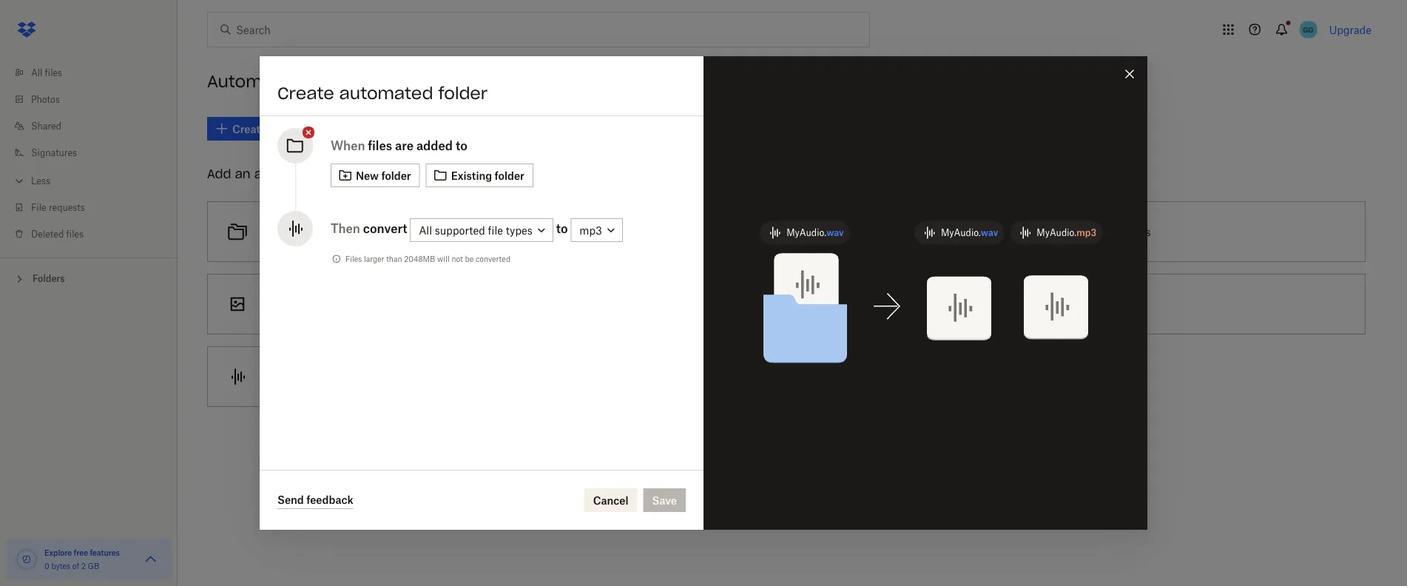 Task type: locate. For each thing, give the bounding box(es) containing it.
file for a
[[706, 298, 721, 310]]

less image
[[12, 174, 27, 188]]

files up photos
[[45, 67, 62, 78]]

all inside list
[[31, 67, 42, 78]]

3 myaudio. from the left
[[1037, 227, 1077, 238]]

1 vertical spatial all
[[419, 224, 432, 236]]

will
[[437, 254, 450, 263]]

added
[[417, 138, 453, 153]]

convert
[[363, 221, 407, 236], [772, 298, 808, 310]]

0 vertical spatial convert
[[363, 221, 407, 236]]

rule
[[686, 225, 704, 238]]

files
[[346, 254, 362, 263]]

cancel button
[[584, 488, 638, 512]]

cancel
[[593, 494, 629, 506]]

0 vertical spatial choose
[[267, 225, 304, 238]]

larger
[[364, 254, 384, 263]]

all for all files
[[31, 67, 42, 78]]

all files
[[31, 67, 62, 78]]

files right the convert
[[1089, 225, 1110, 238]]

folder up added at the top left of the page
[[438, 83, 488, 104]]

all for all supported file types
[[419, 224, 432, 236]]

add an automation
[[207, 166, 326, 181]]

sort
[[373, 225, 392, 238]]

convert up the than
[[363, 221, 407, 236]]

folder inside new folder button
[[381, 169, 411, 182]]

to left mp3 dropdown button at the top left of the page
[[556, 221, 568, 236]]

1 vertical spatial convert
[[772, 298, 808, 310]]

0 vertical spatial all
[[31, 67, 42, 78]]

all supported file types
[[419, 224, 533, 236]]

2 wav from the left
[[981, 227, 998, 238]]

choose left the category on the left
[[267, 225, 304, 238]]

set
[[657, 225, 674, 238]]

0 horizontal spatial all
[[31, 67, 42, 78]]

1 horizontal spatial choose
[[657, 298, 694, 310]]

folder
[[438, 83, 488, 104], [381, 169, 411, 182], [495, 169, 524, 182]]

1 vertical spatial file
[[706, 298, 721, 310]]

2 horizontal spatial a
[[697, 298, 703, 310]]

to left sort on the top
[[361, 225, 370, 238]]

file
[[488, 224, 503, 236], [706, 298, 721, 310]]

1 horizontal spatial myaudio.
[[941, 227, 981, 238]]

choose a file format to convert videos to
[[657, 298, 855, 310]]

folder right existing
[[495, 169, 524, 182]]

0 horizontal spatial wav
[[827, 227, 844, 238]]

signatures
[[31, 147, 77, 158]]

file inside button
[[706, 298, 721, 310]]

a for category
[[307, 225, 313, 238]]

0 horizontal spatial convert
[[363, 221, 407, 236]]

to right added at the top left of the page
[[456, 138, 467, 153]]

1 myaudio. from the left
[[787, 227, 827, 238]]

mp3
[[580, 224, 602, 236], [1077, 227, 1097, 238]]

0 horizontal spatial folder
[[381, 169, 411, 182]]

1 horizontal spatial folder
[[438, 83, 488, 104]]

existing folder button
[[426, 164, 533, 187]]

to
[[456, 138, 467, 153], [556, 221, 568, 236], [361, 225, 370, 238], [1112, 225, 1122, 238], [759, 298, 769, 310], [845, 298, 855, 310]]

mp3 right types
[[580, 224, 602, 236]]

automation
[[254, 166, 326, 181]]

feedback
[[306, 494, 353, 506]]

1 horizontal spatial wav
[[981, 227, 998, 238]]

2 horizontal spatial folder
[[495, 169, 524, 182]]

file
[[31, 202, 46, 213]]

pdfs
[[1125, 225, 1151, 238]]

of
[[72, 561, 79, 571]]

1 wav from the left
[[827, 227, 844, 238]]

1 vertical spatial choose
[[657, 298, 694, 310]]

0 horizontal spatial choose
[[267, 225, 304, 238]]

list containing all files
[[0, 50, 178, 258]]

2 myaudio. wav from the left
[[941, 227, 998, 238]]

all inside 'popup button'
[[419, 224, 432, 236]]

by
[[418, 225, 430, 238]]

choose left format
[[657, 298, 694, 310]]

1 horizontal spatial convert
[[772, 298, 808, 310]]

2 horizontal spatial myaudio.
[[1037, 227, 1077, 238]]

a right set
[[677, 225, 683, 238]]

format
[[724, 298, 756, 310]]

are
[[395, 138, 414, 153]]

a for rule
[[677, 225, 683, 238]]

folders button
[[0, 267, 178, 289]]

0 horizontal spatial myaudio. wav
[[787, 227, 844, 238]]

convert files to pdfs button
[[982, 195, 1372, 268]]

convert left videos
[[772, 298, 808, 310]]

all
[[31, 67, 42, 78], [419, 224, 432, 236]]

file requests link
[[12, 194, 178, 221]]

new folder
[[356, 169, 411, 182]]

supported
[[435, 224, 485, 236]]

folder right "new"
[[381, 169, 411, 182]]

1 horizontal spatial a
[[677, 225, 683, 238]]

a for file
[[697, 298, 703, 310]]

to right videos
[[845, 298, 855, 310]]

myaudio. mp3
[[1037, 227, 1097, 238]]

unzip
[[1048, 298, 1076, 310]]

files
[[45, 67, 62, 78], [368, 138, 392, 153], [395, 225, 416, 238], [775, 225, 795, 238], [1089, 225, 1110, 238], [66, 228, 84, 239], [1079, 298, 1099, 310]]

0 horizontal spatial myaudio.
[[787, 227, 827, 238]]

myaudio.
[[787, 227, 827, 238], [941, 227, 981, 238], [1037, 227, 1077, 238]]

files right unzip in the right of the page
[[1079, 298, 1099, 310]]

explore free features 0 bytes of 2 gb
[[44, 548, 120, 571]]

1 horizontal spatial myaudio. wav
[[941, 227, 998, 238]]

0 horizontal spatial a
[[307, 225, 313, 238]]

a left the category on the left
[[307, 225, 313, 238]]

be
[[465, 254, 474, 263]]

list
[[0, 50, 178, 258]]

files left are
[[368, 138, 392, 153]]

choose a file format to convert videos to button
[[591, 268, 982, 340]]

choose for choose a file format to convert videos to
[[657, 298, 694, 310]]

choose
[[267, 225, 304, 238], [657, 298, 694, 310]]

0 vertical spatial file
[[488, 224, 503, 236]]

1 horizontal spatial all
[[419, 224, 432, 236]]

folder inside the existing folder button
[[495, 169, 524, 182]]

set a rule that renames files button
[[591, 195, 982, 268]]

all up files larger than 2048mb will not be converted
[[419, 224, 432, 236]]

a left format
[[697, 298, 703, 310]]

file inside 'popup button'
[[488, 224, 503, 236]]

a
[[307, 225, 313, 238], [677, 225, 683, 238], [697, 298, 703, 310]]

send
[[277, 494, 304, 506]]

upgrade link
[[1329, 23, 1372, 36]]

explore
[[44, 548, 72, 557]]

file left types
[[488, 224, 503, 236]]

all files link
[[12, 59, 178, 86]]

file left format
[[706, 298, 721, 310]]

0 horizontal spatial file
[[488, 224, 503, 236]]

all up photos
[[31, 67, 42, 78]]

automated
[[339, 83, 433, 104]]

myaudio. wav
[[787, 227, 844, 238], [941, 227, 998, 238]]

2
[[81, 561, 86, 571]]

quota usage element
[[15, 548, 38, 571]]

existing folder
[[451, 169, 524, 182]]

1 horizontal spatial mp3
[[1077, 227, 1097, 238]]

1 horizontal spatial file
[[706, 298, 721, 310]]

0 horizontal spatial mp3
[[580, 224, 602, 236]]

files right deleted
[[66, 228, 84, 239]]

add an automation main content
[[201, 107, 1407, 586]]

file for supported
[[488, 224, 503, 236]]

mp3 left the pdfs
[[1077, 227, 1097, 238]]



Task type: describe. For each thing, give the bounding box(es) containing it.
click to watch a demo video image
[[318, 74, 335, 92]]

features
[[90, 548, 120, 557]]

files inside button
[[1079, 298, 1099, 310]]

choose a category to sort files by
[[267, 225, 430, 238]]

choose a category to sort files by button
[[201, 195, 591, 268]]

files right renames
[[775, 225, 795, 238]]

category
[[316, 225, 358, 238]]

shared link
[[12, 112, 178, 139]]

less
[[31, 175, 50, 186]]

1 myaudio. wav from the left
[[787, 227, 844, 238]]

send feedback
[[277, 494, 353, 506]]

requests
[[49, 202, 85, 213]]

free
[[74, 548, 88, 557]]

when
[[331, 138, 365, 153]]

set a rule that renames files
[[657, 225, 795, 238]]

all supported file types button
[[410, 218, 553, 242]]

files inside "create automated folder" dialog
[[368, 138, 392, 153]]

create automated folder
[[277, 83, 488, 104]]

shared
[[31, 120, 61, 131]]

0
[[44, 561, 49, 571]]

deleted
[[31, 228, 64, 239]]

folder for new folder
[[381, 169, 411, 182]]

folder for existing folder
[[495, 169, 524, 182]]

automations
[[207, 71, 315, 92]]

to right format
[[759, 298, 769, 310]]

convert files to pdfs
[[1048, 225, 1151, 238]]

new folder button
[[331, 164, 420, 187]]

to left the pdfs
[[1112, 225, 1122, 238]]

not
[[452, 254, 463, 263]]

existing
[[451, 169, 492, 182]]

create
[[277, 83, 334, 104]]

new
[[356, 169, 379, 182]]

convert inside "create automated folder" dialog
[[363, 221, 407, 236]]

unzip files
[[1048, 298, 1099, 310]]

converted
[[476, 254, 511, 263]]

gb
[[88, 561, 99, 571]]

renames
[[730, 225, 772, 238]]

files are added to
[[368, 138, 467, 153]]

send feedback button
[[277, 491, 353, 509]]

then
[[331, 221, 360, 236]]

deleted files link
[[12, 221, 178, 247]]

folders
[[33, 273, 65, 284]]

2 myaudio. from the left
[[941, 227, 981, 238]]

videos
[[811, 298, 842, 310]]

add
[[207, 166, 231, 181]]

unzip files button
[[982, 268, 1372, 340]]

create automated folder dialog
[[260, 56, 1148, 530]]

an
[[235, 166, 251, 181]]

files left by
[[395, 225, 416, 238]]

than
[[386, 254, 402, 263]]

photos link
[[12, 86, 178, 112]]

signatures link
[[12, 139, 178, 166]]

files larger than 2048mb will not be converted
[[346, 254, 511, 263]]

upgrade
[[1329, 23, 1372, 36]]

mp3 inside dropdown button
[[580, 224, 602, 236]]

choose for choose a category to sort files by
[[267, 225, 304, 238]]

deleted files
[[31, 228, 84, 239]]

convert
[[1048, 225, 1086, 238]]

photos
[[31, 94, 60, 105]]

that
[[707, 225, 727, 238]]

bytes
[[51, 561, 70, 571]]

types
[[506, 224, 533, 236]]

convert inside button
[[772, 298, 808, 310]]

file requests
[[31, 202, 85, 213]]

mp3 button
[[571, 218, 623, 242]]

dropbox image
[[12, 15, 41, 44]]

2048mb
[[404, 254, 435, 263]]



Task type: vqa. For each thing, say whether or not it's contained in the screenshot.
bytes
yes



